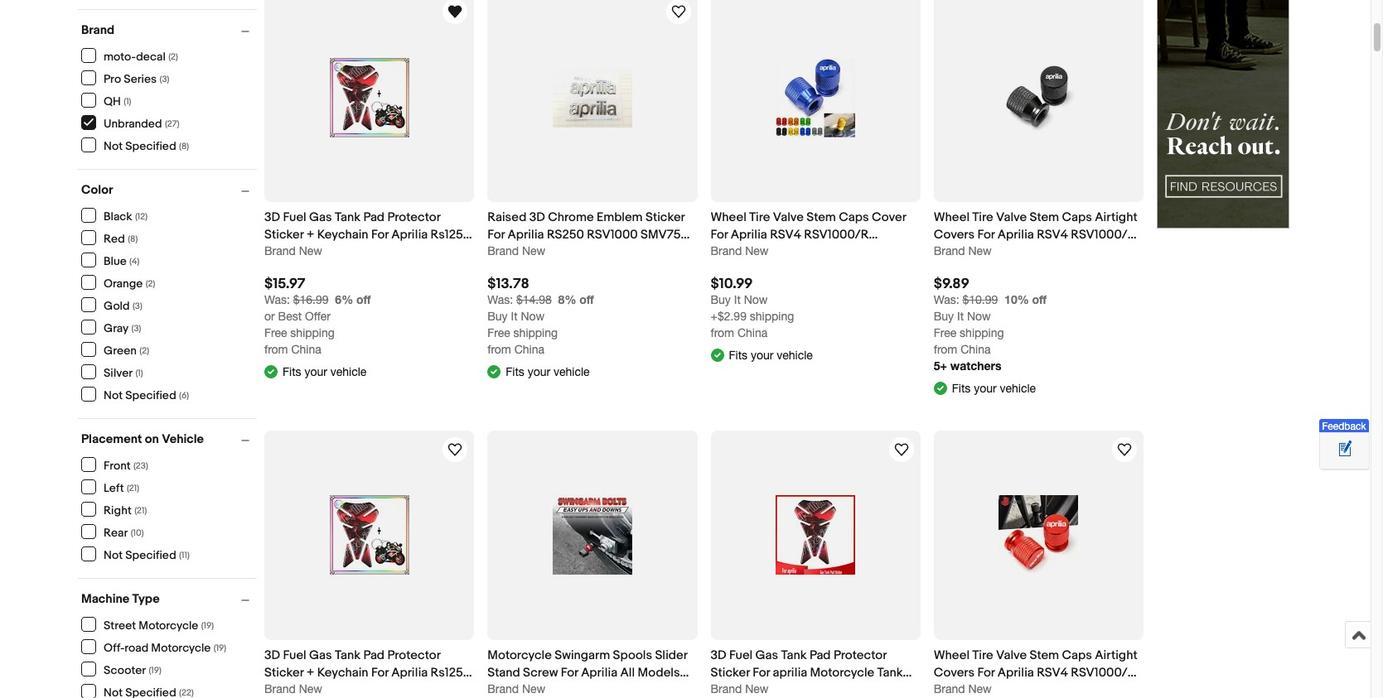 Task type: vqa. For each thing, say whether or not it's contained in the screenshot.


Task type: describe. For each thing, give the bounding box(es) containing it.
pro series (3)
[[104, 72, 169, 86]]

250 for 3d fuel gas tank pad protector sticker + keychain for aprilia rs125 250 1000 link associated with watch 3d fuel gas tank pad protector sticker + keychain for aprilia rs125 250 1000 icon
[[264, 683, 286, 699]]

decal
[[136, 49, 166, 63]]

front
[[104, 459, 131, 473]]

(22)
[[177, 688, 194, 699]]

(4)
[[129, 256, 140, 267]]

from for $9.89
[[934, 344, 958, 357]]

and text__icon image down $13.78 was: $14.98 8% off buy it now free shipping from china
[[488, 364, 501, 378]]

8%
[[558, 293, 577, 307]]

keychain for 3d fuel gas tank pad protector sticker + keychain for aprilia rs125 250 1000 heading corresponding to watch 3d fuel gas tank pad protector sticker + keychain for aprilia rs125 250 1000 icon
[[317, 666, 369, 682]]

watch wheel tire valve stem caps airtight covers for  aprilia rsv4 rsv1000/r caponord image
[[1115, 440, 1135, 460]]

china inside $10.99 buy it now +$2.99 shipping from china
[[738, 327, 768, 340]]

caps inside wheel tire valve stem caps airtight covers for  aprilia rsv4 rsv1000/r caponord
[[1062, 648, 1093, 664]]

tuono
[[800, 245, 835, 261]]

gold (3)
[[104, 299, 142, 313]]

street
[[104, 619, 136, 633]]

gold
[[104, 299, 130, 313]]

wheel tire valve stem caps airtight covers for  aprilia rsv4 rsv1000/r caponord link
[[934, 648, 1144, 699]]

rsv1000
[[587, 227, 638, 243]]

$10.99 inside $9.89 was: $10.99 10% off buy it now free shipping from china 5+ watchers
[[963, 294, 998, 307]]

brand new for wheel tire valve stem caps cover for aprilia rsv4 rsv1000/r caponord 1200 tuono link
[[711, 245, 769, 258]]

$15.97
[[264, 276, 305, 293]]

raised
[[488, 210, 527, 226]]

(11)
[[179, 550, 190, 561]]

series
[[124, 72, 157, 86]]

type
[[132, 592, 160, 608]]

decal
[[521, 245, 555, 261]]

raised 3d chrome emblem sticker for aprilia rs250 rsv1000 smv750 silver decal heading
[[488, 210, 690, 261]]

brand for 3d fuel gas tank pad protector sticker + keychain for aprilia rs125 250 1000 link associated with watch 3d fuel gas tank pad protector sticker + keychain for aprilia rs125 250 1000 icon
[[264, 683, 296, 696]]

your for and text__icon under 5+
[[974, 382, 997, 395]]

(8) inside not specified (8)
[[179, 141, 189, 151]]

fuel for watch 3d fuel gas tank pad protector sticker + keychain for aprilia rs125 250 1000 icon
[[283, 648, 307, 664]]

raised 3d chrome emblem sticker for aprilia rs250 rsv1000 smv750 silver decal image
[[553, 68, 633, 127]]

1200
[[771, 245, 798, 261]]

wheel tire valve stem caps airtight covers for aprilia rsv4 rsv1000/r caponord
[[934, 210, 1138, 261]]

3d fuel gas tank pad protector sticker for aprilia motorcycle tank pad sticker link
[[711, 648, 921, 699]]

moto-decal (2)
[[104, 49, 178, 63]]

fits your vehicle for and text__icon underneath $13.78 was: $14.98 8% off buy it now free shipping from china
[[506, 365, 590, 379]]

green
[[104, 344, 137, 358]]

motorcycle inside 3d fuel gas tank pad protector sticker for aprilia motorcycle tank pad sticker
[[810, 666, 875, 682]]

qh (1)
[[104, 94, 131, 108]]

for inside the wheel tire valve stem caps cover for aprilia rsv4 rsv1000/r caponord 1200 tuono
[[711, 227, 728, 243]]

rsv4 for wheel tire valve stem caps airtight covers for  aprilia rsv4 rsv1000/r caponord
[[1037, 666, 1069, 682]]

brand for motorcycle swingarm spools slider stand screw for aprilia all models all years link
[[488, 683, 519, 696]]

new for you are watching this item, click to unwatch image 3d fuel gas tank pad protector sticker + keychain for aprilia rs125 250 1000 heading
[[299, 245, 323, 258]]

pad for 3d fuel gas tank pad protector sticker for aprilia motorcycle tank pad sticker heading
[[810, 648, 831, 664]]

buy for $13.78
[[488, 310, 508, 324]]

$13.78
[[488, 276, 530, 293]]

fits for and text__icon under +$2.99
[[729, 349, 748, 362]]

watchers
[[951, 359, 1002, 373]]

3d fuel gas tank pad protector sticker for aprilia motorcycle tank pad sticker image
[[776, 496, 856, 576]]

aprilia inside "raised 3d chrome emblem sticker for aprilia rs250 rsv1000 smv750 silver decal"
[[508, 227, 544, 243]]

left
[[104, 481, 124, 495]]

(3) inside pro series (3)
[[160, 73, 169, 84]]

road
[[125, 641, 149, 655]]

(21) for right
[[134, 505, 147, 516]]

brand new for raised 3d chrome emblem sticker for aprilia rs250 rsv1000 smv750 silver decal "link"
[[488, 245, 546, 258]]

wheel tire valve stem caps cover for aprilia rsv4 rsv1000/r caponord 1200 tuono
[[711, 210, 906, 261]]

watch raised 3d chrome emblem sticker for aprilia rs250 rsv1000 smv750 silver decal image
[[669, 2, 689, 22]]

3d inside "raised 3d chrome emblem sticker for aprilia rs250 rsv1000 smv750 silver decal"
[[530, 210, 545, 226]]

brand button
[[81, 22, 257, 38]]

silver (1)
[[104, 366, 143, 380]]

motorcycle swingarm spools slider stand screw for aprilia all models all years link
[[488, 648, 698, 699]]

valve inside wheel tire valve stem caps airtight covers for  aprilia rsv4 rsv1000/r caponord
[[997, 648, 1027, 664]]

3d for 3d fuel gas tank pad protector sticker + keychain for aprilia rs125 250 1000 image for you are watching this item, click to unwatch image
[[264, 210, 280, 226]]

(8) inside red (8)
[[128, 233, 138, 244]]

gas for 3d fuel gas tank pad protector sticker for aprilia motorcycle tank pad sticker heading
[[756, 648, 779, 664]]

tank for watch 3d fuel gas tank pad protector sticker + keychain for aprilia rs125 250 1000 icon
[[335, 648, 361, 664]]

wheel tire valve stem caps airtight covers for  aprilia rsv4 rsv1000/r caponord
[[934, 648, 1138, 699]]

(19) inside scooter (19)
[[149, 665, 162, 676]]

unbranded
[[104, 116, 162, 131]]

3d fuel gas tank pad protector sticker + keychain for aprilia rs125 250 1000 heading for watch 3d fuel gas tank pad protector sticker + keychain for aprilia rs125 250 1000 icon
[[264, 648, 472, 699]]

(19) inside off-road motorcycle (19)
[[214, 643, 227, 654]]

for inside "raised 3d chrome emblem sticker for aprilia rs250 rsv1000 smv750 silver decal"
[[488, 227, 505, 243]]

wheel tire valve stem caps airtight covers for aprilia rsv4 rsv1000/r caponord link
[[934, 209, 1144, 261]]

china for $13.78
[[515, 344, 545, 357]]

stem for $10.99
[[807, 210, 836, 226]]

smv750
[[641, 227, 689, 243]]

off inside $9.89 was: $10.99 10% off buy it now free shipping from china 5+ watchers
[[1033, 293, 1047, 307]]

vehicle for and text__icon under 5+
[[1000, 382, 1036, 395]]

3d fuel gas tank pad protector sticker + keychain for aprilia rs125 250 1000 image for you are watching this item, click to unwatch image
[[330, 58, 409, 137]]

machine type button
[[81, 592, 257, 608]]

it for $9.89
[[958, 310, 964, 324]]

(10)
[[131, 528, 144, 539]]

raised 3d chrome emblem sticker for aprilia rs250 rsv1000 smv750 silver decal
[[488, 210, 689, 261]]

tire for $9.89
[[973, 210, 994, 226]]

3d fuel gas tank pad protector sticker for aprilia motorcycle tank pad sticker
[[711, 648, 903, 699]]

not specified (11)
[[104, 548, 190, 563]]

pad for you are watching this item, click to unwatch image 3d fuel gas tank pad protector sticker + keychain for aprilia rs125 250 1000 heading
[[363, 210, 385, 226]]

now inside $10.99 buy it now +$2.99 shipping from china
[[744, 294, 768, 307]]

wheel tire valve stem caps airtight covers for aprilia rsv4 rsv1000/r caponord image
[[999, 58, 1079, 137]]

sticker for 3d fuel gas tank pad protector sticker + keychain for aprilia rs125 250 1000 link associated with you are watching this item, click to unwatch image
[[264, 227, 304, 243]]

scooter
[[104, 664, 146, 678]]

or
[[264, 310, 275, 324]]

wheel tire valve stem caps cover for aprilia rsv4 rsv1000/r caponord 1200 tuono link
[[711, 209, 921, 261]]

not specified (6)
[[104, 388, 189, 403]]

shipping for $13.78
[[514, 327, 558, 340]]

raised 3d chrome emblem sticker for aprilia rs250 rsv1000 smv750 silver decal link
[[488, 209, 698, 261]]

black
[[104, 209, 132, 223]]

vehicle for and text__icon below or
[[331, 365, 367, 379]]

brand new for motorcycle swingarm spools slider stand screw for aprilia all models all years link
[[488, 683, 546, 696]]

vehicle for and text__icon underneath $13.78 was: $14.98 8% off buy it now free shipping from china
[[554, 365, 590, 379]]

best
[[278, 310, 302, 324]]

orange (2)
[[104, 277, 155, 291]]

moto-
[[104, 49, 136, 63]]

brand new for 3d fuel gas tank pad protector sticker for aprilia motorcycle tank pad sticker link
[[711, 683, 769, 696]]

silver inside "raised 3d chrome emblem sticker for aprilia rs250 rsv1000 smv750 silver decal"
[[488, 245, 519, 261]]

+$2.99
[[711, 310, 747, 324]]

now for $13.78
[[521, 310, 545, 324]]

right
[[104, 504, 132, 518]]

placement on vehicle button
[[81, 432, 257, 448]]

(2) for green
[[140, 345, 149, 356]]

sticker inside "raised 3d chrome emblem sticker for aprilia rs250 rsv1000 smv750 silver decal"
[[646, 210, 685, 226]]

slider
[[655, 648, 688, 664]]

5+
[[934, 359, 948, 373]]

shipping for $9.89
[[960, 327, 1005, 340]]

watch 3d fuel gas tank pad protector sticker + keychain for aprilia rs125 250 1000 image
[[445, 440, 465, 460]]

1000 for 3d fuel gas tank pad protector sticker + keychain for aprilia rs125 250 1000 heading corresponding to watch 3d fuel gas tank pad protector sticker + keychain for aprilia rs125 250 1000 icon
[[289, 683, 316, 699]]

brand for the wheel tire valve stem caps airtight covers for  aprilia rsv4 rsv1000/r caponord "link"
[[934, 683, 966, 696]]

models
[[638, 666, 680, 682]]

3d fuel gas tank pad protector sticker + keychain for aprilia rs125 250 1000 link for you are watching this item, click to unwatch image
[[264, 209, 474, 261]]

new for motorcycle swingarm spools slider stand screw for aprilia all models all years heading
[[522, 683, 546, 696]]

$14.98
[[517, 294, 552, 307]]

(3) for gold
[[133, 301, 142, 311]]

green (2)
[[104, 344, 149, 358]]

now for $9.89
[[968, 310, 991, 324]]

cover
[[872, 210, 906, 226]]

red (8)
[[104, 232, 138, 246]]

new for raised 3d chrome emblem sticker for aprilia rs250 rsv1000 smv750 silver decal heading
[[522, 245, 546, 258]]

aprilia
[[773, 666, 808, 682]]

new for wheel tire valve stem caps cover for aprilia rsv4 rsv1000/r caponord 1200 tuono heading
[[746, 245, 769, 258]]

1 vertical spatial all
[[488, 683, 502, 699]]

vehicle
[[162, 432, 204, 448]]

front (23)
[[104, 459, 148, 473]]

6%
[[335, 293, 353, 307]]

off-road motorcycle (19)
[[104, 641, 227, 655]]

rsv4 inside the wheel tire valve stem caps cover for aprilia rsv4 rsv1000/r caponord 1200 tuono
[[770, 227, 802, 243]]

on
[[145, 432, 159, 448]]

motorcycle swingarm spools slider stand screw for aprilia all models all years image
[[553, 496, 633, 576]]

new for 3d fuel gas tank pad protector sticker for aprilia motorcycle tank pad sticker heading
[[746, 683, 769, 696]]

fits for and text__icon below or
[[283, 365, 301, 379]]

was: inside $9.89 was: $10.99 10% off buy it now free shipping from china 5+ watchers
[[934, 294, 960, 307]]

brand new for 3d fuel gas tank pad protector sticker + keychain for aprilia rs125 250 1000 link associated with watch 3d fuel gas tank pad protector sticker + keychain for aprilia rs125 250 1000 icon
[[264, 683, 323, 696]]

caponord inside the wheel tire valve stem caps cover for aprilia rsv4 rsv1000/r caponord 1200 tuono
[[711, 245, 768, 261]]

3d fuel gas tank pad protector sticker + keychain for aprilia rs125 250 1000 image for watch 3d fuel gas tank pad protector sticker + keychain for aprilia rs125 250 1000 icon
[[330, 496, 409, 576]]

motorcycle down street motorcycle (19) at the bottom left of page
[[151, 641, 211, 655]]

tank for you are watching this item, click to unwatch image
[[335, 210, 361, 226]]

was: for $13.78
[[488, 294, 513, 307]]

(19) inside street motorcycle (19)
[[201, 621, 214, 631]]

off-
[[104, 641, 125, 655]]

screw
[[523, 666, 558, 682]]

new for wheel tire valve stem caps airtight covers for aprilia rsv4 rsv1000/r caponord heading
[[969, 245, 992, 258]]



Task type: locate. For each thing, give the bounding box(es) containing it.
tire for $10.99
[[750, 210, 771, 226]]

specified for brand
[[125, 139, 176, 153]]

fits for and text__icon underneath $13.78 was: $14.98 8% off buy it now free shipping from china
[[506, 365, 525, 379]]

your down watchers
[[974, 382, 997, 395]]

from down +$2.99
[[711, 327, 735, 340]]

brand for 3d fuel gas tank pad protector sticker + keychain for aprilia rs125 250 1000 link associated with you are watching this item, click to unwatch image
[[264, 245, 296, 258]]

fits your vehicle for and text__icon below or
[[283, 365, 367, 379]]

pro
[[104, 72, 121, 86]]

1 vertical spatial (3)
[[133, 301, 142, 311]]

(2)
[[168, 51, 178, 62], [146, 278, 155, 289], [140, 345, 149, 356]]

buy inside $10.99 buy it now +$2.99 shipping from china
[[711, 294, 731, 307]]

and text__icon image down 5+
[[934, 381, 947, 394]]

2 + from the top
[[306, 666, 314, 682]]

free for $13.78
[[488, 327, 511, 340]]

fuel for you are watching this item, click to unwatch image
[[283, 210, 307, 226]]

free down $13.78
[[488, 327, 511, 340]]

airtight for wheel tire valve stem caps airtight covers for aprilia rsv4 rsv1000/r caponord
[[1095, 210, 1138, 226]]

motorcycle up stand
[[488, 648, 552, 664]]

0 vertical spatial covers
[[934, 227, 975, 243]]

0 vertical spatial (21)
[[127, 483, 139, 494]]

2 vertical spatial (3)
[[132, 323, 141, 334]]

now
[[744, 294, 768, 307], [521, 310, 545, 324], [968, 310, 991, 324]]

(22) link
[[81, 685, 194, 699]]

off for $15.97
[[357, 293, 371, 307]]

china for $9.89
[[961, 344, 991, 357]]

left (21)
[[104, 481, 139, 495]]

china up watchers
[[961, 344, 991, 357]]

your down $10.99 buy it now +$2.99 shipping from china
[[751, 349, 774, 362]]

airtight inside wheel tire valve stem caps airtight covers for aprilia rsv4 rsv1000/r caponord
[[1095, 210, 1138, 226]]

1 vertical spatial +
[[306, 666, 314, 682]]

shipping down "$14.98"
[[514, 327, 558, 340]]

sticker for 3d fuel gas tank pad protector sticker + keychain for aprilia rs125 250 1000 link associated with watch 3d fuel gas tank pad protector sticker + keychain for aprilia rs125 250 1000 icon
[[264, 666, 304, 682]]

2 3d fuel gas tank pad protector sticker + keychain for aprilia rs125 250 1000 from the top
[[264, 648, 463, 699]]

0 horizontal spatial $10.99
[[711, 276, 753, 293]]

1 vertical spatial specified
[[125, 388, 176, 403]]

your for and text__icon underneath $13.78 was: $14.98 8% off buy it now free shipping from china
[[528, 365, 551, 379]]

1 horizontal spatial off
[[580, 293, 594, 307]]

from down or
[[264, 344, 288, 357]]

it down $9.89
[[958, 310, 964, 324]]

vehicle
[[777, 349, 813, 362], [331, 365, 367, 379], [554, 365, 590, 379], [1000, 382, 1036, 395]]

wheel inside the wheel tire valve stem caps cover for aprilia rsv4 rsv1000/r caponord 1200 tuono
[[711, 210, 747, 226]]

free
[[264, 327, 287, 340], [488, 327, 511, 340], [934, 327, 957, 340]]

fits down +$2.99
[[729, 349, 748, 362]]

airtight inside wheel tire valve stem caps airtight covers for  aprilia rsv4 rsv1000/r caponord
[[1095, 648, 1138, 664]]

1 airtight from the top
[[1095, 210, 1138, 226]]

0 vertical spatial (8)
[[179, 141, 189, 151]]

covers for wheel tire valve stem caps airtight covers for  aprilia rsv4 rsv1000/r caponord
[[934, 666, 975, 682]]

0 vertical spatial (1)
[[124, 96, 131, 107]]

gas inside 3d fuel gas tank pad protector sticker for aprilia motorcycle tank pad sticker
[[756, 648, 779, 664]]

3d fuel gas tank pad protector sticker for aprilia motorcycle tank pad sticker heading
[[711, 648, 912, 699]]

caponord inside wheel tire valve stem caps airtight covers for aprilia rsv4 rsv1000/r caponord
[[934, 245, 992, 261]]

street motorcycle (19)
[[104, 619, 214, 633]]

2 airtight from the top
[[1095, 648, 1138, 664]]

(3) inside 'gold (3)'
[[133, 301, 142, 311]]

shipping for $15.97
[[290, 327, 335, 340]]

3 specified from the top
[[125, 548, 176, 563]]

1000
[[289, 245, 316, 261], [289, 683, 316, 699]]

stem inside wheel tire valve stem caps airtight covers for  aprilia rsv4 rsv1000/r caponord
[[1030, 648, 1060, 664]]

brand for wheel tire valve stem caps airtight covers for aprilia rsv4 rsv1000/r caponord link
[[934, 245, 966, 258]]

gas for you are watching this item, click to unwatch image 3d fuel gas tank pad protector sticker + keychain for aprilia rs125 250 1000 heading
[[309, 210, 332, 226]]

rs125
[[431, 227, 463, 243], [431, 666, 463, 682]]

it inside $9.89 was: $10.99 10% off buy it now free shipping from china 5+ watchers
[[958, 310, 964, 324]]

from inside $9.89 was: $10.99 10% off buy it now free shipping from china 5+ watchers
[[934, 344, 958, 357]]

2 covers from the top
[[934, 666, 975, 682]]

2 rs125 from the top
[[431, 666, 463, 682]]

$10.99 up +$2.99
[[711, 276, 753, 293]]

0 horizontal spatial (8)
[[128, 233, 138, 244]]

black (12)
[[104, 209, 148, 223]]

shipping inside $9.89 was: $10.99 10% off buy it now free shipping from china 5+ watchers
[[960, 327, 1005, 340]]

0 vertical spatial $10.99
[[711, 276, 753, 293]]

2 was: from the left
[[488, 294, 513, 307]]

watch 3d fuel gas tank pad protector sticker for aprilia motorcycle tank pad sticker image
[[892, 440, 912, 460]]

china inside $13.78 was: $14.98 8% off buy it now free shipping from china
[[515, 344, 545, 357]]

pad for 3d fuel gas tank pad protector sticker + keychain for aprilia rs125 250 1000 heading corresponding to watch 3d fuel gas tank pad protector sticker + keychain for aprilia rs125 250 1000 icon
[[363, 648, 385, 664]]

2 horizontal spatial free
[[934, 327, 957, 340]]

was: down $13.78
[[488, 294, 513, 307]]

tank for watch 3d fuel gas tank pad protector sticker for aprilia motorcycle tank pad sticker icon
[[781, 648, 807, 664]]

covers
[[934, 227, 975, 243], [934, 666, 975, 682]]

3 was: from the left
[[934, 294, 960, 307]]

new
[[299, 245, 323, 258], [522, 245, 546, 258], [746, 245, 769, 258], [969, 245, 992, 258], [299, 683, 323, 696], [522, 683, 546, 696], [746, 683, 769, 696], [969, 683, 992, 696]]

+ for 3d fuel gas tank pad protector sticker + keychain for aprilia rs125 250 1000 heading corresponding to watch 3d fuel gas tank pad protector sticker + keychain for aprilia rs125 250 1000 icon
[[306, 666, 314, 682]]

1 specified from the top
[[125, 139, 176, 153]]

2 not from the top
[[104, 388, 123, 403]]

rs125 for 3d fuel gas tank pad protector sticker + keychain for aprilia rs125 250 1000 heading corresponding to watch 3d fuel gas tank pad protector sticker + keychain for aprilia rs125 250 1000 icon
[[431, 666, 463, 682]]

all down 'spools'
[[621, 666, 635, 682]]

1 keychain from the top
[[317, 227, 369, 243]]

emblem
[[597, 210, 643, 226]]

250
[[264, 245, 286, 261], [264, 683, 286, 699]]

it for $13.78
[[511, 310, 518, 324]]

rsv4
[[770, 227, 802, 243], [1037, 227, 1069, 243], [1037, 666, 1069, 682]]

sticker for 3d fuel gas tank pad protector sticker for aprilia motorcycle tank pad sticker link
[[711, 666, 750, 682]]

$16.99
[[293, 294, 329, 307]]

silver
[[488, 245, 519, 261], [104, 366, 133, 380]]

wheel tire valve stem caps airtight covers for aprilia rsv4 rsv1000/r caponord heading
[[934, 210, 1138, 261]]

2 horizontal spatial was:
[[934, 294, 960, 307]]

it up +$2.99
[[734, 294, 741, 307]]

not for placement on vehicle
[[104, 548, 123, 563]]

1 3d fuel gas tank pad protector sticker + keychain for aprilia rs125 250 1000 from the top
[[264, 210, 463, 261]]

(3)
[[160, 73, 169, 84], [133, 301, 142, 311], [132, 323, 141, 334]]

1 vertical spatial keychain
[[317, 666, 369, 682]]

free inside $9.89 was: $10.99 10% off buy it now free shipping from china 5+ watchers
[[934, 327, 957, 340]]

1 was: from the left
[[264, 294, 290, 307]]

wheel tire valve stem caps airtight covers for  aprilia rsv4 rsv1000/r caponord image
[[999, 496, 1079, 576]]

was:
[[264, 294, 290, 307], [488, 294, 513, 307], [934, 294, 960, 307]]

1 vertical spatial (1)
[[136, 368, 143, 378]]

wheel tire valve stem caps cover for aprilia rsv4 rsv1000/r caponord 1200 tuono image
[[776, 58, 856, 137]]

1 horizontal spatial (1)
[[136, 368, 143, 378]]

fits down the best
[[283, 365, 301, 379]]

wheel inside wheel tire valve stem caps airtight covers for  aprilia rsv4 rsv1000/r caponord
[[934, 648, 970, 664]]

brand
[[81, 22, 115, 38], [264, 245, 296, 258], [488, 245, 519, 258], [711, 245, 742, 258], [934, 245, 966, 258], [264, 683, 296, 696], [488, 683, 519, 696], [711, 683, 742, 696], [934, 683, 966, 696]]

1 horizontal spatial silver
[[488, 245, 519, 261]]

1 vertical spatial 250
[[264, 683, 286, 699]]

aprilia inside wheel tire valve stem caps airtight covers for  aprilia rsv4 rsv1000/r caponord
[[998, 666, 1035, 682]]

1 not from the top
[[104, 139, 123, 153]]

valve for $10.99
[[773, 210, 804, 226]]

(21) right left
[[127, 483, 139, 494]]

fits your vehicle
[[729, 349, 813, 362], [283, 365, 367, 379], [506, 365, 590, 379], [952, 382, 1036, 395]]

caps inside the wheel tire valve stem caps cover for aprilia rsv4 rsv1000/r caponord 1200 tuono
[[839, 210, 869, 226]]

vehicle down $10.99 buy it now +$2.99 shipping from china
[[777, 349, 813, 362]]

vehicle down watchers
[[1000, 382, 1036, 395]]

$10.99 inside $10.99 buy it now +$2.99 shipping from china
[[711, 276, 753, 293]]

not specified (8)
[[104, 139, 189, 153]]

1 vertical spatial (19)
[[214, 643, 227, 654]]

specified down (10)
[[125, 548, 176, 563]]

stem inside wheel tire valve stem caps airtight covers for aprilia rsv4 rsv1000/r caponord
[[1030, 210, 1060, 226]]

from up 5+
[[934, 344, 958, 357]]

now down "$14.98"
[[521, 310, 545, 324]]

1 3d fuel gas tank pad protector sticker + keychain for aprilia rs125 250 1000 heading from the top
[[264, 210, 472, 261]]

250 for 3d fuel gas tank pad protector sticker + keychain for aprilia rs125 250 1000 link associated with you are watching this item, click to unwatch image
[[264, 245, 286, 261]]

1 free from the left
[[264, 327, 287, 340]]

all down stand
[[488, 683, 502, 699]]

rear (10)
[[104, 526, 144, 540]]

covers inside wheel tire valve stem caps airtight covers for  aprilia rsv4 rsv1000/r caponord
[[934, 666, 975, 682]]

1 1000 from the top
[[289, 245, 316, 261]]

(21) inside right (21)
[[134, 505, 147, 516]]

protector for 3d fuel gas tank pad protector sticker for aprilia motorcycle tank pad sticker heading
[[834, 648, 887, 664]]

2 1000 from the top
[[289, 683, 316, 699]]

3d fuel gas tank pad protector sticker + keychain for aprilia rs125 250 1000 for you are watching this item, click to unwatch image
[[264, 210, 463, 261]]

1 vertical spatial airtight
[[1095, 648, 1138, 664]]

1 rs125 from the top
[[431, 227, 463, 243]]

placement on vehicle
[[81, 432, 204, 448]]

silver up $13.78
[[488, 245, 519, 261]]

+ for you are watching this item, click to unwatch image 3d fuel gas tank pad protector sticker + keychain for aprilia rs125 250 1000 heading
[[306, 227, 314, 243]]

1 covers from the top
[[934, 227, 975, 243]]

(19) down street motorcycle (19) at the bottom left of page
[[214, 643, 227, 654]]

rsv1000/r for wheel tire valve stem caps airtight covers for aprilia rsv4 rsv1000/r caponord
[[1071, 227, 1136, 243]]

0 horizontal spatial was:
[[264, 294, 290, 307]]

rs125 for you are watching this item, click to unwatch image 3d fuel gas tank pad protector sticker + keychain for aprilia rs125 250 1000 heading
[[431, 227, 463, 243]]

0 vertical spatial all
[[621, 666, 635, 682]]

1 vertical spatial not
[[104, 388, 123, 403]]

(12)
[[135, 211, 148, 222]]

(2) inside orange (2)
[[146, 278, 155, 289]]

(1) inside "silver (1)"
[[136, 368, 143, 378]]

protector inside 3d fuel gas tank pad protector sticker for aprilia motorcycle tank pad sticker
[[834, 648, 887, 664]]

fits your vehicle down $10.99 buy it now +$2.99 shipping from china
[[729, 349, 813, 362]]

rsv4 inside wheel tire valve stem caps airtight covers for aprilia rsv4 rsv1000/r caponord
[[1037, 227, 1069, 243]]

vehicle down offer
[[331, 365, 367, 379]]

from for $13.78
[[488, 344, 511, 357]]

you are watching this item, click to unwatch image
[[445, 2, 465, 22]]

feedback
[[1323, 421, 1367, 433]]

2 vertical spatial (2)
[[140, 345, 149, 356]]

+
[[306, 227, 314, 243], [306, 666, 314, 682]]

fits your vehicle down watchers
[[952, 382, 1036, 395]]

rs250
[[547, 227, 584, 243]]

3d fuel gas tank pad protector sticker + keychain for aprilia rs125 250 1000 image
[[330, 58, 409, 137], [330, 496, 409, 576]]

china down +$2.99
[[738, 327, 768, 340]]

0 horizontal spatial (1)
[[124, 96, 131, 107]]

gray
[[104, 321, 129, 335]]

0 vertical spatial specified
[[125, 139, 176, 153]]

motorcycle swingarm spools slider stand screw for aprilia all models all years heading
[[488, 648, 689, 699]]

2 3d fuel gas tank pad protector sticker + keychain for aprilia rs125 250 1000 link from the top
[[264, 648, 474, 699]]

from inside $15.97 was: $16.99 6% off or best offer free shipping from china
[[264, 344, 288, 357]]

tire inside wheel tire valve stem caps airtight covers for  aprilia rsv4 rsv1000/r caponord
[[973, 648, 994, 664]]

off inside $15.97 was: $16.99 6% off or best offer free shipping from china
[[357, 293, 371, 307]]

(23)
[[133, 461, 148, 471]]

buy down $13.78
[[488, 310, 508, 324]]

0 vertical spatial 3d fuel gas tank pad protector sticker + keychain for aprilia rs125 250 1000
[[264, 210, 463, 261]]

0 vertical spatial +
[[306, 227, 314, 243]]

was: down $9.89
[[934, 294, 960, 307]]

2 vertical spatial (19)
[[149, 665, 162, 676]]

pad
[[363, 210, 385, 226], [363, 648, 385, 664], [810, 648, 831, 664], [711, 683, 732, 699]]

2 3d fuel gas tank pad protector sticker + keychain for aprilia rs125 250 1000 image from the top
[[330, 496, 409, 576]]

(21) up (10)
[[134, 505, 147, 516]]

off right 10%
[[1033, 293, 1047, 307]]

caponord
[[711, 245, 768, 261], [934, 245, 992, 261], [934, 683, 992, 699]]

stem inside the wheel tire valve stem caps cover for aprilia rsv4 rsv1000/r caponord 1200 tuono
[[807, 210, 836, 226]]

not down rear
[[104, 548, 123, 563]]

caps for $9.89
[[1062, 210, 1093, 226]]

buy inside $13.78 was: $14.98 8% off buy it now free shipping from china
[[488, 310, 508, 324]]

valve inside the wheel tire valve stem caps cover for aprilia rsv4 rsv1000/r caponord 1200 tuono
[[773, 210, 804, 226]]

$10.99 down $9.89
[[963, 294, 998, 307]]

chrome
[[548, 210, 594, 226]]

china inside $15.97 was: $16.99 6% off or best offer free shipping from china
[[291, 344, 321, 357]]

machine
[[81, 592, 130, 608]]

motorcycle inside motorcycle swingarm spools slider stand screw for aprilia all models all years
[[488, 648, 552, 664]]

now up +$2.99
[[744, 294, 768, 307]]

china for $15.97
[[291, 344, 321, 357]]

1 vertical spatial 3d fuel gas tank pad protector sticker + keychain for aprilia rs125 250 1000 heading
[[264, 648, 472, 699]]

was: inside $15.97 was: $16.99 6% off or best offer free shipping from china
[[264, 294, 290, 307]]

china down "$14.98"
[[515, 344, 545, 357]]

1 vertical spatial rs125
[[431, 666, 463, 682]]

3d for '3d fuel gas tank pad protector sticker for aprilia motorcycle tank pad sticker' image
[[711, 648, 727, 664]]

0 horizontal spatial off
[[357, 293, 371, 307]]

3d inside 3d fuel gas tank pad protector sticker for aprilia motorcycle tank pad sticker
[[711, 648, 727, 664]]

machine type
[[81, 592, 160, 608]]

3d
[[264, 210, 280, 226], [530, 210, 545, 226], [264, 648, 280, 664], [711, 648, 727, 664]]

0 vertical spatial (19)
[[201, 621, 214, 631]]

2 horizontal spatial off
[[1033, 293, 1047, 307]]

buy inside $9.89 was: $10.99 10% off buy it now free shipping from china 5+ watchers
[[934, 310, 954, 324]]

1 3d fuel gas tank pad protector sticker + keychain for aprilia rs125 250 1000 link from the top
[[264, 209, 474, 261]]

3d fuel gas tank pad protector sticker + keychain for aprilia rs125 250 1000
[[264, 210, 463, 261], [264, 648, 463, 699]]

china down offer
[[291, 344, 321, 357]]

1 horizontal spatial (8)
[[179, 141, 189, 151]]

orange
[[104, 277, 143, 291]]

rsv1000/r inside the wheel tire valve stem caps cover for aprilia rsv4 rsv1000/r caponord 1200 tuono
[[804, 227, 869, 243]]

0 vertical spatial not
[[104, 139, 123, 153]]

fits your vehicle for and text__icon under +$2.99
[[729, 349, 813, 362]]

wheel for $10.99
[[711, 210, 747, 226]]

specified down unbranded (27)
[[125, 139, 176, 153]]

1000 for you are watching this item, click to unwatch image 3d fuel gas tank pad protector sticker + keychain for aprilia rs125 250 1000 heading
[[289, 245, 316, 261]]

brand new for the wheel tire valve stem caps airtight covers for  aprilia rsv4 rsv1000/r caponord "link"
[[934, 683, 992, 696]]

1 horizontal spatial free
[[488, 327, 511, 340]]

caponord inside wheel tire valve stem caps airtight covers for  aprilia rsv4 rsv1000/r caponord
[[934, 683, 992, 699]]

(3) right gold
[[133, 301, 142, 311]]

(2) right decal
[[168, 51, 178, 62]]

1 vertical spatial (21)
[[134, 505, 147, 516]]

3 off from the left
[[1033, 293, 1047, 307]]

from down $13.78
[[488, 344, 511, 357]]

(21) for left
[[127, 483, 139, 494]]

2 250 from the top
[[264, 683, 286, 699]]

0 vertical spatial 3d fuel gas tank pad protector sticker + keychain for aprilia rs125 250 1000 image
[[330, 58, 409, 137]]

2 keychain from the top
[[317, 666, 369, 682]]

1 vertical spatial 3d fuel gas tank pad protector sticker + keychain for aprilia rs125 250 1000 link
[[264, 648, 474, 699]]

3d fuel gas tank pad protector sticker + keychain for aprilia rs125 250 1000 link for watch 3d fuel gas tank pad protector sticker + keychain for aprilia rs125 250 1000 icon
[[264, 648, 474, 699]]

aprilia inside motorcycle swingarm spools slider stand screw for aprilia all models all years
[[581, 666, 618, 682]]

(1) inside qh (1)
[[124, 96, 131, 107]]

not down "silver (1)"
[[104, 388, 123, 403]]

wheel
[[711, 210, 747, 226], [934, 210, 970, 226], [934, 648, 970, 664]]

2 horizontal spatial now
[[968, 310, 991, 324]]

(2) right green
[[140, 345, 149, 356]]

off for $13.78
[[580, 293, 594, 307]]

wheel for $9.89
[[934, 210, 970, 226]]

and text__icon image
[[711, 348, 724, 361], [264, 364, 278, 378], [488, 364, 501, 378], [934, 381, 947, 394]]

free inside $13.78 was: $14.98 8% off buy it now free shipping from china
[[488, 327, 511, 340]]

free for $15.97
[[264, 327, 287, 340]]

off inside $13.78 was: $14.98 8% off buy it now free shipping from china
[[580, 293, 594, 307]]

1 horizontal spatial it
[[734, 294, 741, 307]]

it inside $13.78 was: $14.98 8% off buy it now free shipping from china
[[511, 310, 518, 324]]

1 + from the top
[[306, 227, 314, 243]]

shipping inside $15.97 was: $16.99 6% off or best offer free shipping from china
[[290, 327, 335, 340]]

free up 5+
[[934, 327, 957, 340]]

(27)
[[165, 118, 180, 129]]

$9.89 was: $10.99 10% off buy it now free shipping from china 5+ watchers
[[934, 276, 1047, 373]]

(2) right orange
[[146, 278, 155, 289]]

1 3d fuel gas tank pad protector sticker + keychain for aprilia rs125 250 1000 image from the top
[[330, 58, 409, 137]]

fits down watchers
[[952, 382, 971, 395]]

(6)
[[179, 390, 189, 401]]

blue
[[104, 254, 127, 268]]

gas
[[309, 210, 332, 226], [309, 648, 332, 664], [756, 648, 779, 664]]

covers for wheel tire valve stem caps airtight covers for aprilia rsv4 rsv1000/r caponord
[[934, 227, 975, 243]]

(21) inside left (21)
[[127, 483, 139, 494]]

1 vertical spatial covers
[[934, 666, 975, 682]]

1 off from the left
[[357, 293, 371, 307]]

not for brand
[[104, 139, 123, 153]]

years
[[505, 683, 537, 699]]

for inside 3d fuel gas tank pad protector sticker for aprilia motorcycle tank pad sticker
[[753, 666, 770, 682]]

swingarm
[[555, 648, 610, 664]]

$10.99 buy it now +$2.99 shipping from china
[[711, 276, 794, 340]]

0 horizontal spatial free
[[264, 327, 287, 340]]

(1) right 'qh' in the top left of the page
[[124, 96, 131, 107]]

3 not from the top
[[104, 548, 123, 563]]

$13.78 was: $14.98 8% off buy it now free shipping from china
[[488, 276, 594, 357]]

(1) for qh
[[124, 96, 131, 107]]

free down or
[[264, 327, 287, 340]]

specified for placement on vehicle
[[125, 548, 176, 563]]

qh
[[104, 94, 121, 108]]

was: inside $13.78 was: $14.98 8% off buy it now free shipping from china
[[488, 294, 513, 307]]

2 off from the left
[[580, 293, 594, 307]]

specified left (6)
[[125, 388, 176, 403]]

fits down $13.78 was: $14.98 8% off buy it now free shipping from china
[[506, 365, 525, 379]]

2 vertical spatial specified
[[125, 548, 176, 563]]

and text__icon image down or
[[264, 364, 278, 378]]

vehicle down $13.78 was: $14.98 8% off buy it now free shipping from china
[[554, 365, 590, 379]]

wheel tire valve stem caps airtight covers for  aprilia rsv4 rsv1000/r caponord heading
[[934, 648, 1138, 699]]

3 free from the left
[[934, 327, 957, 340]]

color button
[[81, 182, 257, 198]]

(8) right the 'red'
[[128, 233, 138, 244]]

your down $13.78 was: $14.98 8% off buy it now free shipping from china
[[528, 365, 551, 379]]

2 free from the left
[[488, 327, 511, 340]]

1 250 from the top
[[264, 245, 286, 261]]

valve inside wheel tire valve stem caps airtight covers for aprilia rsv4 rsv1000/r caponord
[[997, 210, 1027, 226]]

tire inside the wheel tire valve stem caps cover for aprilia rsv4 rsv1000/r caponord 1200 tuono
[[750, 210, 771, 226]]

1 horizontal spatial $10.99
[[963, 294, 998, 307]]

fits your vehicle down offer
[[283, 365, 367, 379]]

2 3d fuel gas tank pad protector sticker + keychain for aprilia rs125 250 1000 heading from the top
[[264, 648, 472, 699]]

1 horizontal spatial now
[[744, 294, 768, 307]]

(19)
[[201, 621, 214, 631], [214, 643, 227, 654], [149, 665, 162, 676]]

0 horizontal spatial all
[[488, 683, 502, 699]]

shipping up watchers
[[960, 327, 1005, 340]]

unbranded (27)
[[104, 116, 180, 131]]

rsv1000/r for wheel tire valve stem caps airtight covers for  aprilia rsv4 rsv1000/r caponord
[[1071, 666, 1136, 682]]

fuel inside 3d fuel gas tank pad protector sticker for aprilia motorcycle tank pad sticker
[[730, 648, 753, 664]]

0 vertical spatial (3)
[[160, 73, 169, 84]]

color
[[81, 182, 113, 198]]

shipping right +$2.99
[[750, 310, 794, 324]]

now inside $13.78 was: $14.98 8% off buy it now free shipping from china
[[521, 310, 545, 324]]

0 vertical spatial 3d fuel gas tank pad protector sticker + keychain for aprilia rs125 250 1000 heading
[[264, 210, 472, 261]]

shipping down offer
[[290, 327, 335, 340]]

0 horizontal spatial silver
[[104, 366, 133, 380]]

1 vertical spatial (8)
[[128, 233, 138, 244]]

(1) up not specified (6)
[[136, 368, 143, 378]]

0 horizontal spatial now
[[521, 310, 545, 324]]

for inside wheel tire valve stem caps airtight covers for  aprilia rsv4 rsv1000/r caponord
[[978, 666, 995, 682]]

your for and text__icon below or
[[305, 365, 327, 379]]

0 vertical spatial 1000
[[289, 245, 316, 261]]

3d fuel gas tank pad protector sticker + keychain for aprilia rs125 250 1000 heading
[[264, 210, 472, 261], [264, 648, 472, 699]]

fits for and text__icon under 5+
[[952, 382, 971, 395]]

fits your vehicle for and text__icon under 5+
[[952, 382, 1036, 395]]

off right 6%
[[357, 293, 371, 307]]

rsv1000/r inside wheel tire valve stem caps airtight covers for aprilia rsv4 rsv1000/r caponord
[[1071, 227, 1136, 243]]

caponord for wheel tire valve stem caps airtight covers for  aprilia rsv4 rsv1000/r caponord
[[934, 683, 992, 699]]

(19) down off-road motorcycle (19)
[[149, 665, 162, 676]]

for inside motorcycle swingarm spools slider stand screw for aprilia all models all years
[[561, 666, 579, 682]]

0 vertical spatial airtight
[[1095, 210, 1138, 226]]

$9.89
[[934, 276, 970, 293]]

rsv4 for wheel tire valve stem caps airtight covers for aprilia rsv4 rsv1000/r caponord
[[1037, 227, 1069, 243]]

(3) for gray
[[132, 323, 141, 334]]

1 vertical spatial $10.99
[[963, 294, 998, 307]]

advertisement region
[[1157, 0, 1290, 229]]

None text field
[[264, 294, 329, 307], [488, 294, 552, 307], [934, 294, 998, 307], [264, 294, 329, 307], [488, 294, 552, 307], [934, 294, 998, 307]]

buy down $9.89
[[934, 310, 954, 324]]

fuel
[[283, 210, 307, 226], [283, 648, 307, 664], [730, 648, 753, 664]]

off right 8%
[[580, 293, 594, 307]]

shipping inside $13.78 was: $14.98 8% off buy it now free shipping from china
[[514, 327, 558, 340]]

china inside $9.89 was: $10.99 10% off buy it now free shipping from china 5+ watchers
[[961, 344, 991, 357]]

2 vertical spatial not
[[104, 548, 123, 563]]

(2) inside "green (2)"
[[140, 345, 149, 356]]

0 vertical spatial keychain
[[317, 227, 369, 243]]

china
[[738, 327, 768, 340], [291, 344, 321, 357], [515, 344, 545, 357], [961, 344, 991, 357]]

rsv4 inside wheel tire valve stem caps airtight covers for  aprilia rsv4 rsv1000/r caponord
[[1037, 666, 1069, 682]]

$10.99
[[711, 276, 753, 293], [963, 294, 998, 307]]

red
[[104, 232, 125, 246]]

was: for $15.97
[[264, 294, 290, 307]]

not
[[104, 139, 123, 153], [104, 388, 123, 403], [104, 548, 123, 563]]

for inside wheel tire valve stem caps airtight covers for aprilia rsv4 rsv1000/r caponord
[[978, 227, 995, 243]]

1 horizontal spatial buy
[[711, 294, 731, 307]]

motorcycle up off-road motorcycle (19)
[[139, 619, 198, 633]]

airtight for wheel tire valve stem caps airtight covers for  aprilia rsv4 rsv1000/r caponord
[[1095, 648, 1138, 664]]

caps for $10.99
[[839, 210, 869, 226]]

now down $9.89
[[968, 310, 991, 324]]

and text__icon image down +$2.99
[[711, 348, 724, 361]]

buy
[[711, 294, 731, 307], [488, 310, 508, 324], [934, 310, 954, 324]]

1 vertical spatial (2)
[[146, 278, 155, 289]]

rear
[[104, 526, 128, 540]]

0 vertical spatial 3d fuel gas tank pad protector sticker + keychain for aprilia rs125 250 1000 link
[[264, 209, 474, 261]]

your down offer
[[305, 365, 327, 379]]

fits your vehicle down $13.78 was: $14.98 8% off buy it now free shipping from china
[[506, 365, 590, 379]]

free inside $15.97 was: $16.99 6% off or best offer free shipping from china
[[264, 327, 287, 340]]

it
[[734, 294, 741, 307], [511, 310, 518, 324], [958, 310, 964, 324]]

shipping inside $10.99 buy it now +$2.99 shipping from china
[[750, 310, 794, 324]]

brand new
[[264, 245, 323, 258], [488, 245, 546, 258], [711, 245, 769, 258], [934, 245, 992, 258], [264, 683, 323, 696], [488, 683, 546, 696], [711, 683, 769, 696], [934, 683, 992, 696]]

buy up +$2.99
[[711, 294, 731, 307]]

new for 3d fuel gas tank pad protector sticker + keychain for aprilia rs125 250 1000 heading corresponding to watch 3d fuel gas tank pad protector sticker + keychain for aprilia rs125 250 1000 icon
[[299, 683, 323, 696]]

from
[[711, 327, 735, 340], [264, 344, 288, 357], [488, 344, 511, 357], [934, 344, 958, 357]]

silver down green
[[104, 366, 133, 380]]

1 vertical spatial 3d fuel gas tank pad protector sticker + keychain for aprilia rs125 250 1000
[[264, 648, 463, 699]]

valve
[[773, 210, 804, 226], [997, 210, 1027, 226], [997, 648, 1027, 664]]

2 horizontal spatial it
[[958, 310, 964, 324]]

stand
[[488, 666, 520, 682]]

1 horizontal spatial all
[[621, 666, 635, 682]]

wheel inside wheel tire valve stem caps airtight covers for aprilia rsv4 rsv1000/r caponord
[[934, 210, 970, 226]]

rsv1000/r inside wheel tire valve stem caps airtight covers for  aprilia rsv4 rsv1000/r caponord
[[1071, 666, 1136, 682]]

1 vertical spatial 1000
[[289, 683, 316, 699]]

caps inside wheel tire valve stem caps airtight covers for aprilia rsv4 rsv1000/r caponord
[[1062, 210, 1093, 226]]

(2) inside "moto-decal (2)"
[[168, 51, 178, 62]]

specified
[[125, 139, 176, 153], [125, 388, 176, 403], [125, 548, 176, 563]]

0 vertical spatial rs125
[[431, 227, 463, 243]]

now inside $9.89 was: $10.99 10% off buy it now free shipping from china 5+ watchers
[[968, 310, 991, 324]]

(3) right gray
[[132, 323, 141, 334]]

from inside $13.78 was: $14.98 8% off buy it now free shipping from china
[[488, 344, 511, 357]]

3d fuel gas tank pad protector sticker + keychain for aprilia rs125 250 1000 for watch 3d fuel gas tank pad protector sticker + keychain for aprilia rs125 250 1000 icon
[[264, 648, 463, 699]]

from for $15.97
[[264, 344, 288, 357]]

3d fuel gas tank pad protector sticker + keychain for aprilia rs125 250 1000 heading for you are watching this item, click to unwatch image
[[264, 210, 472, 261]]

fuel for watch 3d fuel gas tank pad protector sticker for aprilia motorcycle tank pad sticker icon
[[730, 648, 753, 664]]

10%
[[1005, 293, 1029, 307]]

0 vertical spatial silver
[[488, 245, 519, 261]]

3d for 3d fuel gas tank pad protector sticker + keychain for aprilia rs125 250 1000 image corresponding to watch 3d fuel gas tank pad protector sticker + keychain for aprilia rs125 250 1000 icon
[[264, 648, 280, 664]]

(19) down machine type dropdown button
[[201, 621, 214, 631]]

from inside $10.99 buy it now +$2.99 shipping from china
[[711, 327, 735, 340]]

0 vertical spatial (2)
[[168, 51, 178, 62]]

blue (4)
[[104, 254, 140, 268]]

1 horizontal spatial was:
[[488, 294, 513, 307]]

motorcycle right aprilia
[[810, 666, 875, 682]]

it down "$14.98"
[[511, 310, 518, 324]]

aprilia
[[392, 227, 428, 243], [508, 227, 544, 243], [731, 227, 768, 243], [998, 227, 1035, 243], [392, 666, 428, 682], [581, 666, 618, 682], [998, 666, 1035, 682]]

2 horizontal spatial buy
[[934, 310, 954, 324]]

0 horizontal spatial it
[[511, 310, 518, 324]]

2 specified from the top
[[125, 388, 176, 403]]

brand new for wheel tire valve stem caps airtight covers for aprilia rsv4 rsv1000/r caponord link
[[934, 245, 992, 258]]

it inside $10.99 buy it now +$2.99 shipping from china
[[734, 294, 741, 307]]

valve for $9.89
[[997, 210, 1027, 226]]

1 vertical spatial 3d fuel gas tank pad protector sticker + keychain for aprilia rs125 250 1000 image
[[330, 496, 409, 576]]

motorcycle swingarm spools slider stand screw for aprilia all models all years
[[488, 648, 688, 699]]

protector for 3d fuel gas tank pad protector sticker + keychain for aprilia rs125 250 1000 heading corresponding to watch 3d fuel gas tank pad protector sticker + keychain for aprilia rs125 250 1000 icon
[[388, 648, 440, 664]]

aprilia inside the wheel tire valve stem caps cover for aprilia rsv4 rsv1000/r caponord 1200 tuono
[[731, 227, 768, 243]]

new for wheel tire valve stem caps airtight covers for  aprilia rsv4 rsv1000/r caponord heading on the bottom right of the page
[[969, 683, 992, 696]]

aprilia inside wheel tire valve stem caps airtight covers for aprilia rsv4 rsv1000/r caponord
[[998, 227, 1035, 243]]

$15.97 was: $16.99 6% off or best offer free shipping from china
[[264, 276, 371, 357]]

wheel tire valve stem caps cover for aprilia rsv4 rsv1000/r caponord 1200 tuono heading
[[711, 210, 906, 261]]

tire inside wheel tire valve stem caps airtight covers for aprilia rsv4 rsv1000/r caponord
[[973, 210, 994, 226]]

covers inside wheel tire valve stem caps airtight covers for aprilia rsv4 rsv1000/r caponord
[[934, 227, 975, 243]]

(8) down (27)
[[179, 141, 189, 151]]

(3) inside gray (3)
[[132, 323, 141, 334]]

was: down $15.97
[[264, 294, 290, 307]]

offer
[[305, 310, 331, 324]]

brand for raised 3d chrome emblem sticker for aprilia rs250 rsv1000 smv750 silver decal "link"
[[488, 245, 519, 258]]

0 horizontal spatial buy
[[488, 310, 508, 324]]

(3) right the series
[[160, 73, 169, 84]]

not down unbranded at the top
[[104, 139, 123, 153]]

1 vertical spatial silver
[[104, 366, 133, 380]]

brand new for 3d fuel gas tank pad protector sticker + keychain for aprilia rs125 250 1000 link associated with you are watching this item, click to unwatch image
[[264, 245, 323, 258]]

scooter (19)
[[104, 664, 162, 678]]

0 vertical spatial 250
[[264, 245, 286, 261]]



